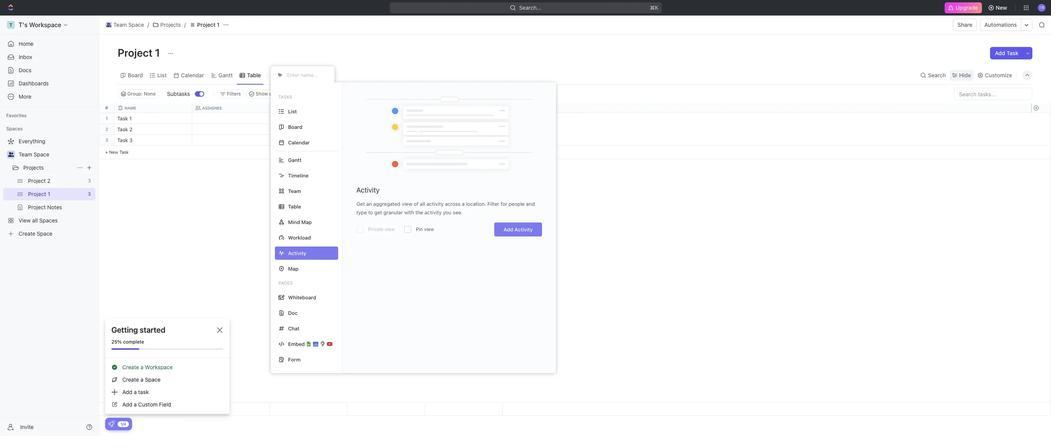 Task type: locate. For each thing, give the bounding box(es) containing it.
view for pin view
[[424, 226, 434, 232]]

1 horizontal spatial user group image
[[106, 23, 111, 27]]

1 2 3
[[105, 116, 108, 143]]

do for 3
[[282, 138, 288, 143]]

add for add task
[[995, 50, 1005, 56]]

started
[[140, 325, 165, 334]]

all
[[420, 201, 425, 207]]

Search tasks... text field
[[955, 88, 1032, 100]]

0 vertical spatial space
[[128, 21, 144, 28]]

2 vertical spatial space
[[145, 376, 161, 383]]

user group image inside team space link
[[106, 23, 111, 27]]

new down task 3
[[109, 150, 118, 155]]

activity
[[427, 201, 444, 207], [425, 209, 442, 216]]

3 inside press space to select this row. row
[[129, 137, 133, 143]]

activity down and
[[515, 226, 533, 233]]

board down tasks
[[288, 124, 302, 130]]

2 left ‎task 2
[[105, 127, 108, 132]]

to for ‎task 1
[[275, 116, 281, 121]]

2 inside press space to select this row. row
[[129, 126, 132, 132]]

calendar up timeline
[[288, 139, 310, 145]]

add up customize
[[995, 50, 1005, 56]]

1 vertical spatial team
[[19, 151, 32, 158]]

tree
[[3, 135, 96, 240]]

grid
[[99, 103, 1051, 416]]

user group image
[[106, 23, 111, 27], [8, 152, 14, 157]]

granular
[[384, 209, 403, 216]]

0 horizontal spatial projects link
[[23, 162, 74, 174]]

1 vertical spatial team space link
[[19, 148, 94, 161]]

⌘k
[[650, 4, 658, 11]]

user group image inside tree
[[8, 152, 14, 157]]

set priority element for ‎task 2
[[424, 124, 436, 136]]

1 vertical spatial space
[[34, 151, 49, 158]]

2 for 1
[[105, 127, 108, 132]]

0 vertical spatial user group image
[[106, 23, 111, 27]]

3 to do cell from the top
[[270, 135, 348, 145]]

add
[[995, 50, 1005, 56], [504, 226, 513, 233], [122, 389, 132, 395], [122, 401, 132, 408]]

2 to do from the top
[[275, 127, 288, 132]]

task up customize
[[1007, 50, 1019, 56]]

cell
[[192, 113, 270, 123], [348, 113, 425, 123], [192, 124, 270, 134], [348, 124, 425, 134], [192, 135, 270, 145], [348, 135, 425, 145]]

activity down all
[[425, 209, 442, 216]]

1 horizontal spatial team
[[113, 21, 127, 28]]

0 vertical spatial table
[[247, 72, 261, 78]]

new
[[996, 4, 1007, 11], [109, 150, 118, 155]]

2 to do cell from the top
[[270, 124, 348, 134]]

a left task
[[134, 389, 137, 395]]

0 horizontal spatial space
[[34, 151, 49, 158]]

3 left task 3
[[105, 137, 108, 143]]

activity up an
[[357, 186, 380, 194]]

docs
[[19, 67, 31, 73]]

2 horizontal spatial space
[[145, 376, 161, 383]]

0 horizontal spatial projects
[[23, 164, 44, 171]]

3 set priority element from the top
[[424, 135, 436, 147]]

set priority element
[[424, 113, 436, 125], [424, 124, 436, 136], [424, 135, 436, 147]]

1 ‎task from the top
[[117, 115, 128, 122]]

mind map
[[288, 219, 312, 225]]

search
[[928, 72, 946, 78]]

1 horizontal spatial 2
[[129, 126, 132, 132]]

0 horizontal spatial list
[[157, 72, 167, 78]]

0 vertical spatial gantt
[[219, 72, 233, 78]]

0 vertical spatial project 1
[[197, 21, 219, 28]]

a up the "see."
[[462, 201, 465, 207]]

‎task
[[117, 115, 128, 122], [117, 126, 128, 132]]

a for custom
[[134, 401, 137, 408]]

1 vertical spatial ‎task
[[117, 126, 128, 132]]

a down the add a task
[[134, 401, 137, 408]]

calendar up subtasks button
[[181, 72, 204, 78]]

2 up task 3
[[129, 126, 132, 132]]

1 horizontal spatial map
[[301, 219, 312, 225]]

0 horizontal spatial team
[[19, 151, 32, 158]]

do for 2
[[282, 127, 288, 132]]

add a task
[[122, 389, 149, 395]]

the
[[416, 209, 423, 216]]

1 horizontal spatial /
[[184, 21, 186, 28]]

1 create from the top
[[122, 364, 139, 370]]

share
[[958, 21, 973, 28]]

0 horizontal spatial activity
[[357, 186, 380, 194]]

tasks
[[278, 94, 292, 99]]

1 vertical spatial project 1
[[118, 46, 162, 59]]

add down the add a task
[[122, 401, 132, 408]]

whiteboard
[[288, 294, 316, 300]]

0 vertical spatial project
[[197, 21, 215, 28]]

tree inside sidebar navigation
[[3, 135, 96, 240]]

1 vertical spatial user group image
[[8, 152, 14, 157]]

table up show
[[247, 72, 261, 78]]

2 do from the top
[[282, 127, 288, 132]]

list down tasks
[[288, 108, 297, 114]]

1 horizontal spatial board
[[288, 124, 302, 130]]

0 horizontal spatial new
[[109, 150, 118, 155]]

map
[[301, 219, 312, 225], [288, 265, 299, 272]]

project
[[197, 21, 215, 28], [118, 46, 153, 59]]

mind
[[288, 219, 300, 225]]

list
[[157, 72, 167, 78], [288, 108, 297, 114]]

new up automations
[[996, 4, 1007, 11]]

to do for task 3
[[275, 138, 288, 143]]

do
[[282, 116, 288, 121], [282, 127, 288, 132], [282, 138, 288, 143]]

set priority image for 3
[[424, 135, 436, 147]]

1 vertical spatial to do cell
[[270, 124, 348, 134]]

getting
[[111, 325, 138, 334]]

2 ‎task from the top
[[117, 126, 128, 132]]

1 to do cell from the top
[[270, 113, 348, 123]]

2 horizontal spatial view
[[424, 226, 434, 232]]

0 horizontal spatial view
[[385, 226, 395, 232]]

‎task down ‎task 1
[[117, 126, 128, 132]]

1 horizontal spatial view
[[402, 201, 412, 207]]

3 to do from the top
[[275, 138, 288, 143]]

add a custom field
[[122, 401, 171, 408]]

to do cell for task 3
[[270, 135, 348, 145]]

to do for ‎task 1
[[275, 116, 288, 121]]

0 horizontal spatial table
[[247, 72, 261, 78]]

task
[[1007, 50, 1019, 56], [117, 137, 128, 143], [119, 150, 129, 155]]

create up create a space
[[122, 364, 139, 370]]

subtasks
[[167, 90, 190, 97]]

1 horizontal spatial team space link
[[104, 20, 146, 30]]

1 horizontal spatial gantt
[[288, 157, 302, 163]]

1 vertical spatial activity
[[515, 226, 533, 233]]

task down task 3
[[119, 150, 129, 155]]

press space to select this row. row
[[99, 113, 115, 124], [115, 113, 503, 125], [99, 124, 115, 135], [115, 124, 503, 136], [99, 135, 115, 146], [115, 135, 503, 147], [115, 403, 503, 416]]

0 vertical spatial do
[[282, 116, 288, 121]]

1 horizontal spatial new
[[996, 4, 1007, 11]]

add inside add task button
[[995, 50, 1005, 56]]

1 horizontal spatial project
[[197, 21, 215, 28]]

0 vertical spatial activity
[[357, 186, 380, 194]]

0 horizontal spatial calendar
[[181, 72, 204, 78]]

25% complete
[[111, 339, 144, 345]]

2 vertical spatial to do
[[275, 138, 288, 143]]

row group containing ‎task 1
[[115, 113, 503, 159]]

add for add a task
[[122, 389, 132, 395]]

gantt up timeline
[[288, 157, 302, 163]]

0 vertical spatial team
[[113, 21, 127, 28]]

2 vertical spatial task
[[119, 150, 129, 155]]

press space to select this row. row containing 2
[[99, 124, 115, 135]]

tree containing team space
[[3, 135, 96, 240]]

1 vertical spatial create
[[122, 376, 139, 383]]

board left list link
[[128, 72, 143, 78]]

3 do from the top
[[282, 138, 288, 143]]

3 down ‎task 2
[[129, 137, 133, 143]]

set priority element for task 3
[[424, 135, 436, 147]]

0 horizontal spatial project
[[118, 46, 153, 59]]

1 vertical spatial do
[[282, 127, 288, 132]]

1 vertical spatial to do
[[275, 127, 288, 132]]

0 horizontal spatial 3
[[105, 137, 108, 143]]

/
[[148, 21, 149, 28], [184, 21, 186, 28]]

team inside sidebar navigation
[[19, 151, 32, 158]]

press space to select this row. row containing 3
[[99, 135, 115, 146]]

to do cell for ‎task 1
[[270, 113, 348, 123]]

0 horizontal spatial map
[[288, 265, 299, 272]]

0 vertical spatial create
[[122, 364, 139, 370]]

to do cell
[[270, 113, 348, 123], [270, 124, 348, 134], [270, 135, 348, 145]]

0 horizontal spatial /
[[148, 21, 149, 28]]

set priority image
[[424, 124, 436, 136], [424, 135, 436, 147]]

0 vertical spatial board
[[128, 72, 143, 78]]

activity right all
[[427, 201, 444, 207]]

chat
[[288, 325, 300, 331]]

create a workspace
[[122, 364, 173, 370]]

board link
[[126, 70, 143, 81]]

1 horizontal spatial list
[[288, 108, 297, 114]]

automations
[[985, 21, 1017, 28]]

view button
[[271, 70, 296, 81]]

1 do from the top
[[282, 116, 288, 121]]

‎task up ‎task 2
[[117, 115, 128, 122]]

1 vertical spatial calendar
[[288, 139, 310, 145]]

1 vertical spatial activity
[[425, 209, 442, 216]]

0 vertical spatial new
[[996, 4, 1007, 11]]

1 set priority image from the top
[[424, 124, 436, 136]]

2 vertical spatial to do cell
[[270, 135, 348, 145]]

space
[[128, 21, 144, 28], [34, 151, 49, 158], [145, 376, 161, 383]]

a up task
[[140, 376, 143, 383]]

calendar
[[181, 72, 204, 78], [288, 139, 310, 145]]

table
[[247, 72, 261, 78], [288, 203, 301, 210]]

1 horizontal spatial 3
[[129, 137, 133, 143]]

1 to do from the top
[[275, 116, 288, 121]]

0 vertical spatial task
[[1007, 50, 1019, 56]]

map up pages
[[288, 265, 299, 272]]

hide
[[959, 72, 971, 78]]

to for task 3
[[275, 138, 281, 143]]

a for space
[[140, 376, 143, 383]]

view right pin
[[424, 226, 434, 232]]

add left task
[[122, 389, 132, 395]]

view up with
[[402, 201, 412, 207]]

custom
[[138, 401, 158, 408]]

1 vertical spatial projects link
[[23, 162, 74, 174]]

2 horizontal spatial team
[[288, 188, 301, 194]]

row group
[[99, 113, 115, 159], [115, 113, 503, 159], [1031, 113, 1051, 159], [1031, 403, 1051, 416]]

task down ‎task 2
[[117, 137, 128, 143]]

task
[[138, 389, 149, 395]]

1 vertical spatial projects
[[23, 164, 44, 171]]

create up the add a task
[[122, 376, 139, 383]]

‎task for ‎task 2
[[117, 126, 128, 132]]

add down for
[[504, 226, 513, 233]]

1 vertical spatial new
[[109, 150, 118, 155]]

activity
[[357, 186, 380, 194], [515, 226, 533, 233]]

1 horizontal spatial project 1
[[197, 21, 219, 28]]

2 inside 1 2 3
[[105, 127, 108, 132]]

view right private
[[385, 226, 395, 232]]

press space to select this row. row containing ‎task 1
[[115, 113, 503, 125]]

gantt left table link
[[219, 72, 233, 78]]

new inside button
[[996, 4, 1007, 11]]

2 create from the top
[[122, 376, 139, 383]]

gantt
[[219, 72, 233, 78], [288, 157, 302, 163]]

task inside button
[[1007, 50, 1019, 56]]

0 vertical spatial to do
[[275, 116, 288, 121]]

team space link
[[104, 20, 146, 30], [19, 148, 94, 161]]

new for new task
[[109, 150, 118, 155]]

0 horizontal spatial user group image
[[8, 152, 14, 157]]

map right mind
[[301, 219, 312, 225]]

table up mind
[[288, 203, 301, 210]]

a
[[462, 201, 465, 207], [140, 364, 143, 370], [140, 376, 143, 383], [134, 389, 137, 395], [134, 401, 137, 408]]

0 horizontal spatial team space link
[[19, 148, 94, 161]]

0 vertical spatial calendar
[[181, 72, 204, 78]]

0 vertical spatial projects link
[[151, 20, 183, 30]]

1 vertical spatial gantt
[[288, 157, 302, 163]]

add for add activity
[[504, 226, 513, 233]]

2 for ‎task
[[129, 126, 132, 132]]

set priority element for ‎task 1
[[424, 113, 436, 125]]

0 horizontal spatial 2
[[105, 127, 108, 132]]

row inside grid
[[115, 103, 503, 113]]

add for add a custom field
[[122, 401, 132, 408]]

board
[[128, 72, 143, 78], [288, 124, 302, 130]]

1
[[217, 21, 219, 28], [155, 46, 160, 59], [129, 115, 132, 122], [106, 116, 108, 121]]

set priority image
[[424, 113, 436, 125]]

2 set priority image from the top
[[424, 135, 436, 147]]

1 vertical spatial team space
[[19, 151, 49, 158]]

1 set priority element from the top
[[424, 113, 436, 125]]

1/4
[[120, 422, 126, 426]]

0 horizontal spatial team space
[[19, 151, 49, 158]]

1 horizontal spatial projects
[[160, 21, 181, 28]]

2 vertical spatial do
[[282, 138, 288, 143]]

2 set priority element from the top
[[424, 124, 436, 136]]

row
[[115, 103, 503, 113]]

1 vertical spatial table
[[288, 203, 301, 210]]

0 vertical spatial to do cell
[[270, 113, 348, 123]]

0 vertical spatial team space
[[113, 21, 144, 28]]

2
[[129, 126, 132, 132], [105, 127, 108, 132]]

projects link
[[151, 20, 183, 30], [23, 162, 74, 174]]

press space to select this row. row containing 1
[[99, 113, 115, 124]]

to
[[275, 116, 281, 121], [275, 127, 281, 132], [275, 138, 281, 143], [368, 209, 373, 216]]

create
[[122, 364, 139, 370], [122, 376, 139, 383]]

list up subtasks button
[[157, 72, 167, 78]]

a up create a space
[[140, 364, 143, 370]]

0 vertical spatial ‎task
[[117, 115, 128, 122]]

add task
[[995, 50, 1019, 56]]



Task type: describe. For each thing, give the bounding box(es) containing it.
grid containing ‎task 1
[[99, 103, 1051, 416]]

across
[[445, 201, 461, 207]]

workspace
[[145, 364, 173, 370]]

2 vertical spatial team
[[288, 188, 301, 194]]

press space to select this row. row containing ‎task 2
[[115, 124, 503, 136]]

pin view
[[416, 226, 434, 232]]

aggregated
[[373, 201, 400, 207]]

of
[[414, 201, 419, 207]]

to inside get an aggregated view of all activity across a location. filter for people and type to get granular with the activity you see.
[[368, 209, 373, 216]]

2 / from the left
[[184, 21, 186, 28]]

do for 1
[[282, 116, 288, 121]]

search...
[[519, 4, 541, 11]]

show
[[256, 91, 268, 97]]

type
[[357, 209, 367, 216]]

projects inside tree
[[23, 164, 44, 171]]

an
[[366, 201, 372, 207]]

add activity
[[504, 226, 533, 233]]

inbox link
[[3, 51, 96, 63]]

set priority image for 2
[[424, 124, 436, 136]]

show closed
[[256, 91, 284, 97]]

Enter name... field
[[286, 71, 328, 78]]

onboarding checklist button element
[[108, 421, 115, 427]]

invite
[[20, 423, 34, 430]]

25%
[[111, 339, 122, 345]]

0 vertical spatial projects
[[160, 21, 181, 28]]

add task button
[[990, 47, 1023, 59]]

new task
[[109, 150, 129, 155]]

1 horizontal spatial projects link
[[151, 20, 183, 30]]

1 horizontal spatial calendar
[[288, 139, 310, 145]]

1 vertical spatial task
[[117, 137, 128, 143]]

0 vertical spatial activity
[[427, 201, 444, 207]]

getting started
[[111, 325, 165, 334]]

customize button
[[975, 70, 1015, 81]]

view for private view
[[385, 226, 395, 232]]

space inside tree
[[34, 151, 49, 158]]

0 vertical spatial map
[[301, 219, 312, 225]]

create a space
[[122, 376, 161, 383]]

subtasks button
[[164, 88, 195, 100]]

‎task 2
[[117, 126, 132, 132]]

close image
[[217, 327, 223, 333]]

press space to select this row. row containing task 3
[[115, 135, 503, 147]]

team space link inside sidebar navigation
[[19, 148, 94, 161]]

you
[[443, 209, 452, 216]]

a for task
[[134, 389, 137, 395]]

team space inside sidebar navigation
[[19, 151, 49, 158]]

new for new
[[996, 4, 1007, 11]]

home
[[19, 40, 33, 47]]

complete
[[123, 339, 144, 345]]

closed
[[269, 91, 284, 97]]

1 horizontal spatial activity
[[515, 226, 533, 233]]

0 vertical spatial team space link
[[104, 20, 146, 30]]

upgrade link
[[945, 2, 982, 13]]

1 horizontal spatial team space
[[113, 21, 144, 28]]

favorites button
[[3, 111, 30, 120]]

customize
[[985, 72, 1012, 78]]

home link
[[3, 38, 96, 50]]

embed
[[288, 341, 305, 347]]

pin
[[416, 226, 423, 232]]

table link
[[246, 70, 261, 81]]

view inside get an aggregated view of all activity across a location. filter for people and type to get granular with the activity you see.
[[402, 201, 412, 207]]

1 vertical spatial list
[[288, 108, 297, 114]]

row group containing 1 2 3
[[99, 113, 115, 159]]

for
[[501, 201, 507, 207]]

calendar link
[[179, 70, 204, 81]]

‎task for ‎task 1
[[117, 115, 128, 122]]

to do for ‎task 2
[[275, 127, 288, 132]]

task for new task
[[119, 150, 129, 155]]

‎task 1
[[117, 115, 132, 122]]

field
[[159, 401, 171, 408]]

1 horizontal spatial table
[[288, 203, 301, 210]]

see.
[[453, 209, 463, 216]]

docs link
[[3, 64, 96, 77]]

a for workspace
[[140, 364, 143, 370]]

hide button
[[950, 70, 974, 81]]

0 vertical spatial list
[[157, 72, 167, 78]]

people
[[509, 201, 525, 207]]

0 horizontal spatial project 1
[[118, 46, 162, 59]]

1 inside 1 2 3
[[106, 116, 108, 121]]

doc
[[288, 310, 298, 316]]

new button
[[985, 2, 1012, 14]]

1 vertical spatial board
[[288, 124, 302, 130]]

and
[[526, 201, 535, 207]]

onboarding checklist button image
[[108, 421, 115, 427]]

private view
[[368, 226, 395, 232]]

favorites
[[6, 113, 27, 118]]

inbox
[[19, 54, 32, 60]]

upgrade
[[956, 4, 978, 11]]

view button
[[271, 66, 296, 84]]

1 / from the left
[[148, 21, 149, 28]]

#
[[105, 105, 108, 111]]

to do cell for ‎task 2
[[270, 124, 348, 134]]

automations button
[[981, 19, 1021, 31]]

spaces
[[6, 126, 23, 132]]

get
[[357, 201, 365, 207]]

1 vertical spatial map
[[288, 265, 299, 272]]

0 horizontal spatial gantt
[[219, 72, 233, 78]]

get an aggregated view of all activity across a location. filter for people and type to get granular with the activity you see.
[[357, 201, 535, 216]]

location.
[[466, 201, 486, 207]]

to for ‎task 2
[[275, 127, 281, 132]]

with
[[404, 209, 414, 216]]

search button
[[918, 70, 948, 81]]

1 vertical spatial project
[[118, 46, 153, 59]]

view
[[281, 72, 293, 78]]

project 1 link
[[187, 20, 221, 30]]

workload
[[288, 234, 311, 241]]

get
[[374, 209, 382, 216]]

task for add task
[[1007, 50, 1019, 56]]

create for create a workspace
[[122, 364, 139, 370]]

dashboards
[[19, 80, 49, 87]]

private
[[368, 226, 383, 232]]

timeline
[[288, 172, 309, 178]]

form
[[288, 356, 301, 363]]

task 3
[[117, 137, 133, 143]]

create for create a space
[[122, 376, 139, 383]]

list link
[[156, 70, 167, 81]]

1 horizontal spatial space
[[128, 21, 144, 28]]

0 horizontal spatial board
[[128, 72, 143, 78]]

pages
[[278, 280, 293, 285]]

filter
[[488, 201, 499, 207]]

sidebar navigation
[[0, 16, 99, 436]]

show closed button
[[246, 89, 288, 99]]

share button
[[953, 19, 977, 31]]

gantt link
[[217, 70, 233, 81]]

dashboards link
[[3, 77, 96, 90]]

a inside get an aggregated view of all activity across a location. filter for people and type to get granular with the activity you see.
[[462, 201, 465, 207]]



Task type: vqa. For each thing, say whether or not it's contained in the screenshot.
second QDQ9Q icon from the top
no



